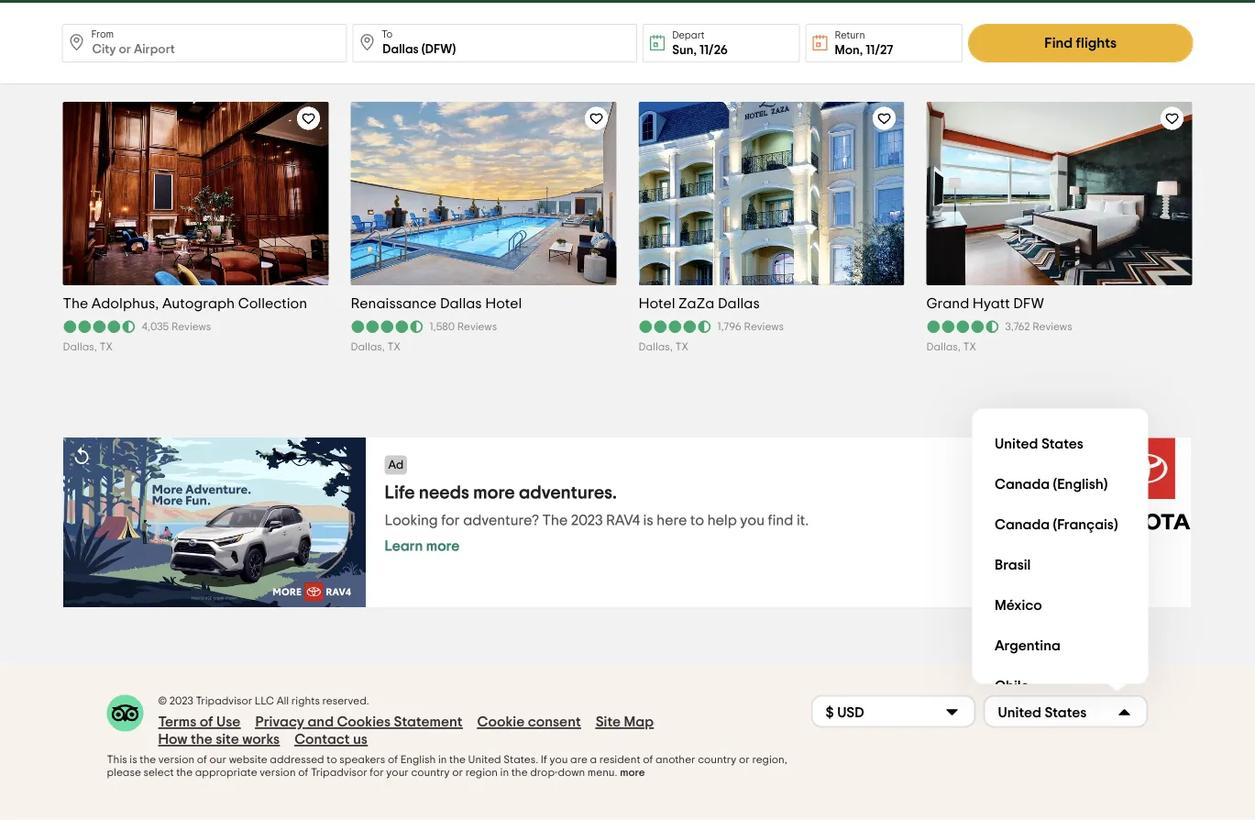 Task type: locate. For each thing, give the bounding box(es) containing it.
united states up canada (english)
[[995, 437, 1084, 452]]

© 2023 tripadvisor llc all rights reserved.
[[158, 696, 370, 707]]

version down addressed
[[260, 768, 296, 779]]

0 horizontal spatial tripadvisor
[[196, 696, 252, 707]]

1 vertical spatial canada
[[995, 518, 1050, 532]]

0 horizontal spatial city or airport text field
[[62, 24, 347, 62]]

4,035 reviews
[[142, 322, 211, 333]]

version inside . if you are a resident of another country or region, please select the appropriate version of tripadvisor for your country or region in the drop-down menu.
[[260, 768, 296, 779]]

reviews down the grand hyatt dfw link
[[1033, 322, 1073, 333]]

tx down renaissance
[[388, 342, 401, 353]]

united for united states link
[[995, 437, 1039, 452]]

hotel left the zaza
[[639, 297, 676, 312]]

1 horizontal spatial country
[[698, 755, 737, 766]]

4 dallas, tx from the left
[[927, 342, 977, 353]]

states up canada (english) link
[[1042, 437, 1084, 452]]

renaissance
[[351, 297, 437, 312]]

the right the select
[[176, 768, 193, 779]]

in right english
[[438, 755, 447, 766]]

tripadvisor down the to
[[311, 768, 368, 779]]

reviews down renaissance dallas hotel link
[[458, 322, 497, 333]]

of up the how the site works 'link'
[[200, 715, 213, 730]]

3,762 reviews
[[1006, 322, 1073, 333]]

dallas, down hotel zaza dallas
[[639, 342, 673, 353]]

united states button
[[984, 696, 1149, 729]]

canada up canada (français)
[[995, 477, 1050, 492]]

dallas, tx down the
[[63, 342, 113, 353]]

hotel zaza dallas image
[[639, 22, 905, 367]]

rights
[[292, 696, 320, 707]]

united states
[[995, 437, 1084, 452], [999, 706, 1088, 720]]

find
[[1045, 36, 1074, 50]]

0 vertical spatial country
[[698, 755, 737, 766]]

1 horizontal spatial or
[[739, 755, 750, 766]]

3 dallas, tx from the left
[[639, 342, 689, 353]]

country down english
[[411, 768, 450, 779]]

3 dallas, from the left
[[639, 342, 673, 353]]

dallas
[[239, 46, 301, 68], [440, 297, 482, 312], [718, 297, 760, 312]]

0 vertical spatial states
[[1042, 437, 1084, 452]]

4,035
[[142, 322, 169, 333]]

tripadvisor up use
[[196, 696, 252, 707]]

in right hotels
[[217, 46, 234, 68]]

the up region
[[450, 755, 466, 766]]

reviews
[[171, 322, 211, 333], [458, 322, 497, 333], [745, 322, 784, 333], [1033, 322, 1073, 333]]

1 horizontal spatial tripadvisor
[[311, 768, 368, 779]]

zaza
[[679, 297, 715, 312]]

1 vertical spatial in
[[438, 755, 447, 766]]

hotel
[[485, 297, 522, 312], [639, 297, 676, 312]]

states down argentina link
[[1045, 706, 1088, 720]]

tx for the
[[100, 342, 113, 353]]

0 vertical spatial version
[[159, 755, 195, 766]]

map
[[624, 715, 654, 730]]

dallas, down the
[[63, 342, 97, 353]]

hotels
[[152, 46, 212, 68]]

united
[[995, 437, 1039, 452], [999, 706, 1042, 720], [468, 755, 502, 766]]

united down the chile
[[999, 706, 1042, 720]]

dallas, down renaissance
[[351, 342, 385, 353]]

contact us
[[295, 733, 368, 747]]

dallas up 1,796
[[718, 297, 760, 312]]

2 canada from the top
[[995, 518, 1050, 532]]

dallas, for the
[[63, 342, 97, 353]]

©
[[158, 696, 167, 707]]

united states inside dropdown button
[[999, 706, 1088, 720]]

1 horizontal spatial hotel
[[639, 297, 676, 312]]

renaissance dallas hotel link
[[351, 295, 617, 313]]

0 vertical spatial united states
[[995, 437, 1084, 452]]

united up canada (english)
[[995, 437, 1039, 452]]

dallas, for grand
[[927, 342, 961, 353]]

states left the if
[[504, 755, 536, 766]]

canada up brasil
[[995, 518, 1050, 532]]

2023
[[169, 696, 193, 707]]

0 vertical spatial united
[[995, 437, 1039, 452]]

reviews for dallas
[[745, 322, 784, 333]]

the adolphus, autograph collection link
[[63, 295, 329, 313]]

1 canada from the top
[[995, 477, 1050, 492]]

1 vertical spatial tripadvisor
[[311, 768, 368, 779]]

1 vertical spatial country
[[411, 768, 450, 779]]

region,
[[753, 755, 788, 766]]

menu containing united states
[[973, 409, 1149, 707]]

of
[[200, 715, 213, 730], [197, 755, 207, 766], [388, 755, 398, 766], [643, 755, 653, 766], [298, 768, 309, 779]]

4 dallas, from the left
[[927, 342, 961, 353]]

in right region
[[501, 768, 509, 779]]

the down terms of use link
[[191, 733, 213, 747]]

contact us link
[[295, 731, 368, 749]]

hotel zaza dallas
[[639, 297, 760, 312]]

1 vertical spatial version
[[260, 768, 296, 779]]

country right another
[[698, 755, 737, 766]]

tx
[[100, 342, 113, 353], [388, 342, 401, 353], [676, 342, 689, 353], [964, 342, 977, 353]]

1 city or airport text field from the left
[[62, 24, 347, 62]]

collection
[[238, 297, 308, 312]]

of up your
[[388, 755, 398, 766]]

english
[[401, 755, 436, 766]]

3 reviews from the left
[[745, 322, 784, 333]]

0 vertical spatial canada
[[995, 477, 1050, 492]]

2 horizontal spatial dallas
[[718, 297, 760, 312]]

cookies
[[337, 715, 391, 730]]

1 dallas, tx from the left
[[63, 342, 113, 353]]

1 vertical spatial or
[[452, 768, 463, 779]]

2 city or airport text field from the left
[[353, 24, 638, 62]]

2 reviews from the left
[[458, 322, 497, 333]]

1 dallas, from the left
[[63, 342, 97, 353]]

business hotels in dallas
[[63, 46, 301, 68]]

0 horizontal spatial hotel
[[485, 297, 522, 312]]

return
[[835, 30, 866, 40]]

1 horizontal spatial city or airport text field
[[353, 24, 638, 62]]

tx down grand hyatt dfw
[[964, 342, 977, 353]]

version
[[159, 755, 195, 766], [260, 768, 296, 779]]

2 hotel from the left
[[639, 297, 676, 312]]

llc
[[255, 696, 274, 707]]

return mon, 11/27
[[835, 30, 894, 57]]

1 horizontal spatial version
[[260, 768, 296, 779]]

in
[[217, 46, 234, 68], [438, 755, 447, 766], [501, 768, 509, 779]]

dallas, tx for the
[[63, 342, 113, 353]]

reviews down the adolphus, autograph collection link
[[171, 322, 211, 333]]

business
[[63, 46, 147, 68]]

united up region
[[468, 755, 502, 766]]

1 vertical spatial states
[[1045, 706, 1088, 720]]

or left region,
[[739, 755, 750, 766]]

menu
[[973, 409, 1149, 707]]

hotel up 1,580 reviews
[[485, 297, 522, 312]]

1 horizontal spatial dallas
[[440, 297, 482, 312]]

the
[[191, 733, 213, 747], [140, 755, 156, 766], [450, 755, 466, 766], [176, 768, 193, 779], [512, 768, 528, 779]]

dallas up 1,580 reviews
[[440, 297, 482, 312]]

united inside dropdown button
[[999, 706, 1042, 720]]

see
[[1151, 49, 1175, 63]]

see all link
[[1151, 49, 1193, 63]]

dallas right hotels
[[239, 46, 301, 68]]

united states for united states link
[[995, 437, 1084, 452]]

1 hotel from the left
[[485, 297, 522, 312]]

1,580 reviews
[[430, 322, 497, 333]]

dallas, tx down grand
[[927, 342, 977, 353]]

City or Airport text field
[[62, 24, 347, 62], [353, 24, 638, 62]]

privacy and cookies statement
[[255, 715, 463, 730]]

dallas, tx down renaissance
[[351, 342, 401, 353]]

dallas, for renaissance
[[351, 342, 385, 353]]

site
[[216, 733, 239, 747]]

méxico link
[[988, 585, 1134, 626]]

1 tx from the left
[[100, 342, 113, 353]]

reviews down hotel zaza dallas link
[[745, 322, 784, 333]]

1 reviews from the left
[[171, 322, 211, 333]]

states inside dropdown button
[[1045, 706, 1088, 720]]

you
[[550, 755, 568, 766]]

1 vertical spatial united states
[[999, 706, 1088, 720]]

more button
[[620, 767, 645, 780]]

version down the how
[[159, 755, 195, 766]]

2 horizontal spatial in
[[501, 768, 509, 779]]

usd
[[838, 706, 865, 720]]

brasil
[[995, 558, 1031, 573]]

canada
[[995, 477, 1050, 492], [995, 518, 1050, 532]]

tx down the zaza
[[676, 342, 689, 353]]

0 horizontal spatial version
[[159, 755, 195, 766]]

united states inside menu
[[995, 437, 1084, 452]]

mon,
[[835, 44, 864, 57]]

dfw
[[1014, 297, 1045, 312]]

dallas, tx
[[63, 342, 113, 353], [351, 342, 401, 353], [639, 342, 689, 353], [927, 342, 977, 353]]

united states down the chile
[[999, 706, 1088, 720]]

0 vertical spatial or
[[739, 755, 750, 766]]

0 horizontal spatial dallas
[[239, 46, 301, 68]]

reviews for autograph
[[171, 322, 211, 333]]

0 horizontal spatial or
[[452, 768, 463, 779]]

states for united states dropdown button
[[1045, 706, 1088, 720]]

states
[[1042, 437, 1084, 452], [1045, 706, 1088, 720], [504, 755, 536, 766]]

or left region
[[452, 768, 463, 779]]

find flights button
[[969, 24, 1194, 62]]

the adolphus, autograph collection
[[63, 297, 308, 312]]

2 dallas, tx from the left
[[351, 342, 401, 353]]

in inside . if you are a resident of another country or region, please select the appropriate version of tripadvisor for your country or region in the drop-down menu.
[[501, 768, 509, 779]]

terms of use link
[[158, 714, 241, 731]]

3 tx from the left
[[676, 342, 689, 353]]

canada (français)
[[995, 518, 1118, 532]]

2 tx from the left
[[388, 342, 401, 353]]

2 vertical spatial in
[[501, 768, 509, 779]]

2 dallas, from the left
[[351, 342, 385, 353]]

brasil link
[[988, 545, 1134, 585]]

0 horizontal spatial in
[[217, 46, 234, 68]]

the
[[63, 297, 88, 312]]

terms
[[158, 715, 197, 730]]

4 tx from the left
[[964, 342, 977, 353]]

4 reviews from the left
[[1033, 322, 1073, 333]]

dallas, down grand
[[927, 342, 961, 353]]

works
[[242, 733, 280, 747]]

0 horizontal spatial country
[[411, 768, 450, 779]]

this is the version of our website addressed to speakers of english in the united states
[[107, 755, 536, 766]]

the adolphus, autograph collection image
[[58, 102, 333, 286]]

united for united states dropdown button
[[999, 706, 1042, 720]]

states for united states link
[[1042, 437, 1084, 452]]

dallas, tx down the zaza
[[639, 342, 689, 353]]

tx down adolphus,
[[100, 342, 113, 353]]

cookie consent button
[[478, 714, 581, 731]]

autograph
[[162, 297, 235, 312]]

1 vertical spatial united
[[999, 706, 1042, 720]]

see all
[[1151, 49, 1193, 63]]

$
[[826, 706, 835, 720]]



Task type: describe. For each thing, give the bounding box(es) containing it.
menu.
[[588, 768, 618, 779]]

hotel zaza dallas link
[[639, 295, 905, 313]]

to
[[327, 755, 337, 766]]

0 vertical spatial in
[[217, 46, 234, 68]]

renaissance dallas hotel
[[351, 297, 522, 312]]

contact
[[295, 733, 350, 747]]

argentina
[[995, 639, 1061, 653]]

are
[[571, 755, 588, 766]]

dallas, for hotel
[[639, 342, 673, 353]]

if
[[541, 755, 548, 766]]

to
[[382, 29, 393, 39]]

grand hyatt dfw
[[927, 297, 1045, 312]]

resident
[[600, 755, 641, 766]]

united states for united states dropdown button
[[999, 706, 1088, 720]]

appropriate
[[195, 768, 257, 779]]

of up "more"
[[643, 755, 653, 766]]

renaissance dallas hotel image
[[346, 102, 621, 286]]

select
[[144, 768, 174, 779]]

site map how the site works
[[158, 715, 654, 747]]

region
[[466, 768, 498, 779]]

how the site works link
[[158, 731, 280, 749]]

is
[[130, 755, 137, 766]]

all
[[277, 696, 289, 707]]

. if you are a resident of another country or region, please select the appropriate version of tripadvisor for your country or region in the drop-down menu.
[[107, 755, 788, 779]]

1,796
[[718, 322, 742, 333]]

city or airport text field for from
[[62, 24, 347, 62]]

11/26
[[700, 44, 728, 57]]

1,580
[[430, 322, 455, 333]]

use
[[216, 715, 241, 730]]

chile
[[995, 679, 1030, 694]]

hyatt
[[973, 297, 1011, 312]]

$ usd button
[[811, 696, 977, 729]]

and
[[308, 715, 334, 730]]

(english)
[[1053, 477, 1108, 492]]

dallas, tx for renaissance
[[351, 342, 401, 353]]

11/27
[[866, 44, 894, 57]]

please
[[107, 768, 141, 779]]

canada (english)
[[995, 477, 1108, 492]]

a
[[590, 755, 597, 766]]

advertisement region
[[63, 437, 1193, 609]]

2 vertical spatial states
[[504, 755, 536, 766]]

cookie consent
[[478, 715, 581, 730]]

site map link
[[596, 714, 654, 731]]

us
[[353, 733, 368, 747]]

reserved.
[[323, 696, 370, 707]]

business hotels in dallas link
[[63, 46, 301, 68]]

2 vertical spatial united
[[468, 755, 502, 766]]

canada for canada (français)
[[995, 518, 1050, 532]]

tx for renaissance
[[388, 342, 401, 353]]

cookie
[[478, 715, 525, 730]]

.
[[536, 755, 539, 766]]

privacy and cookies statement link
[[255, 714, 463, 731]]

depart
[[673, 30, 705, 40]]

tripadvisor inside . if you are a resident of another country or region, please select the appropriate version of tripadvisor for your country or region in the drop-down menu.
[[311, 768, 368, 779]]

canada for canada (english)
[[995, 477, 1050, 492]]

chile link
[[988, 666, 1134, 707]]

flights
[[1077, 36, 1118, 50]]

grand
[[927, 297, 970, 312]]

(français)
[[1053, 518, 1118, 532]]

tx for hotel
[[676, 342, 689, 353]]

consent
[[528, 715, 581, 730]]

the right is
[[140, 755, 156, 766]]

united states link
[[988, 424, 1134, 464]]

argentina link
[[988, 626, 1134, 666]]

depart sun, 11/26
[[673, 30, 728, 57]]

reviews for hotel
[[458, 322, 497, 333]]

3,762
[[1006, 322, 1031, 333]]

tx for grand
[[964, 342, 977, 353]]

$ usd
[[826, 706, 865, 720]]

of left our
[[197, 755, 207, 766]]

canada (français) link
[[988, 505, 1134, 545]]

statement
[[394, 715, 463, 730]]

this
[[107, 755, 127, 766]]

canada (english) link
[[988, 464, 1134, 505]]

site
[[596, 715, 621, 730]]

sun,
[[673, 44, 697, 57]]

grand hyatt dfw link
[[927, 295, 1193, 313]]

adolphus,
[[92, 297, 159, 312]]

1,796 reviews
[[718, 322, 784, 333]]

dallas, tx for grand
[[927, 342, 977, 353]]

0 vertical spatial tripadvisor
[[196, 696, 252, 707]]

grand hyatt dfw image
[[922, 102, 1198, 286]]

dallas, tx for hotel
[[639, 342, 689, 353]]

the left "drop-"
[[512, 768, 528, 779]]

more
[[620, 768, 645, 779]]

the inside site map how the site works
[[191, 733, 213, 747]]

our
[[210, 755, 227, 766]]

speakers
[[340, 755, 386, 766]]

your
[[387, 768, 409, 779]]

1 horizontal spatial in
[[438, 755, 447, 766]]

down
[[558, 768, 585, 779]]

website
[[229, 755, 268, 766]]

reviews for dfw
[[1033, 322, 1073, 333]]

privacy
[[255, 715, 305, 730]]

of down addressed
[[298, 768, 309, 779]]

city or airport text field for to
[[353, 24, 638, 62]]

all
[[1178, 49, 1193, 63]]

for
[[370, 768, 384, 779]]

méxico
[[995, 598, 1042, 613]]



Task type: vqa. For each thing, say whether or not it's contained in the screenshot.


